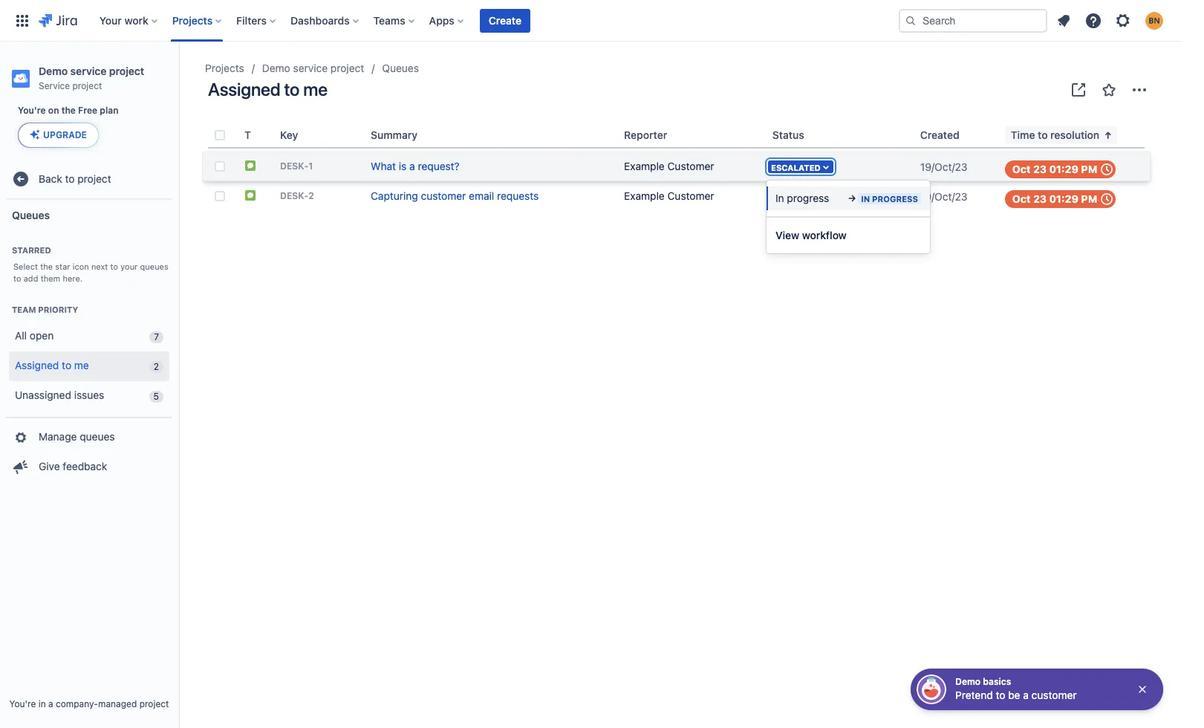 Task type: vqa. For each thing, say whether or not it's contained in the screenshot.
BOARD BUTTON
no



Task type: locate. For each thing, give the bounding box(es) containing it.
basics
[[983, 676, 1012, 687]]

reporter
[[624, 129, 667, 141]]

1 vertical spatial example
[[624, 189, 665, 202]]

- up desk - 2
[[304, 161, 309, 172]]

service inside demo service project service project
[[70, 65, 106, 77]]

-
[[304, 161, 309, 172], [304, 190, 309, 201]]

- down 1
[[304, 190, 309, 201]]

project right back
[[77, 172, 111, 185]]

primary element
[[9, 0, 899, 41]]

to left add on the left top of the page
[[13, 273, 21, 283]]

oct 23 01:29 pm down time to resolution button
[[1013, 192, 1098, 205]]

1 vertical spatial oct 23 01:29 pm
[[1013, 192, 1098, 205]]

dashboards
[[291, 14, 350, 26]]

manage queues
[[39, 430, 115, 443]]

01:29 for request?
[[1050, 163, 1079, 175]]

give feedback
[[39, 460, 107, 473]]

2 horizontal spatial a
[[1023, 689, 1029, 701]]

demo down filters popup button
[[262, 62, 290, 74]]

0 vertical spatial projects
[[172, 14, 213, 26]]

2 01:29 from the top
[[1050, 192, 1079, 205]]

2
[[309, 190, 314, 201], [154, 361, 159, 372]]

example for what is a request?
[[624, 160, 665, 172]]

help image
[[1085, 12, 1103, 29]]

banner
[[0, 0, 1182, 42]]

2 oct 23 01:29 pm from the top
[[1013, 192, 1098, 205]]

assigned to me down projects link
[[208, 79, 328, 100]]

0 horizontal spatial the
[[40, 262, 53, 271]]

oct 23 01:29 pm down 'time to resolution'
[[1013, 163, 1098, 175]]

desk for capturing
[[280, 190, 304, 201]]

in left progress at the top of the page
[[776, 192, 784, 204]]

1 23 from the top
[[1034, 163, 1047, 175]]

queues down teams popup button
[[382, 62, 419, 74]]

in for in progress
[[861, 194, 870, 203]]

1 vertical spatial pm
[[1082, 192, 1098, 205]]

service for demo service project service project
[[70, 65, 106, 77]]

1 horizontal spatial the
[[61, 105, 76, 116]]

service
[[293, 62, 328, 74], [70, 65, 106, 77]]

1 vertical spatial queues
[[80, 430, 115, 443]]

oct for requests
[[1013, 192, 1031, 205]]

1 horizontal spatial me
[[303, 79, 328, 100]]

demo inside demo service project service project
[[39, 65, 68, 77]]

to up the unassigned issues
[[62, 359, 71, 372]]

Search field
[[899, 9, 1048, 32]]

customer for capturing customer email requests
[[668, 189, 715, 202]]

desk - 2
[[280, 190, 314, 201]]

group
[[6, 417, 172, 486]]

1 customer from the top
[[668, 160, 715, 172]]

free
[[78, 105, 97, 116]]

0 horizontal spatial assigned
[[15, 359, 59, 372]]

me down demo service project link
[[303, 79, 328, 100]]

the inside starred select the star icon next to your queues to add them here.
[[40, 262, 53, 271]]

projects button
[[168, 9, 227, 32]]

19/oct/23 right progress
[[921, 190, 968, 203]]

oct 23 01:29 pm for requests
[[1013, 192, 1098, 205]]

19/oct/23 down 'created'
[[921, 161, 968, 173]]

oct
[[1013, 163, 1031, 175], [1013, 192, 1031, 205]]

0 vertical spatial oct 23 01:29 pm
[[1013, 163, 1098, 175]]

19/oct/23
[[921, 161, 968, 173], [921, 190, 968, 203]]

requests
[[497, 189, 539, 202]]

0 vertical spatial 2
[[309, 190, 314, 201]]

1 vertical spatial assigned to me
[[15, 359, 89, 372]]

created
[[921, 129, 960, 141]]

unassigned issues
[[15, 389, 104, 401]]

project inside back to project link
[[77, 172, 111, 185]]

0 vertical spatial customer
[[668, 160, 715, 172]]

1 horizontal spatial a
[[410, 160, 415, 172]]

desk - 1
[[280, 161, 313, 172]]

capturing customer email requests
[[371, 189, 539, 202]]

desk left 1
[[280, 161, 304, 172]]

notifications image
[[1055, 12, 1073, 29]]

demo service project link
[[262, 59, 364, 77]]

teams button
[[369, 9, 420, 32]]

queues up starred at the top of the page
[[12, 209, 50, 221]]

customer down request?
[[421, 189, 466, 202]]

summary button
[[365, 126, 418, 144]]

customer inside the demo basics pretend to be a customer
[[1032, 689, 1077, 701]]

01:29 for requests
[[1050, 192, 1079, 205]]

queues
[[382, 62, 419, 74], [12, 209, 50, 221]]

1 vertical spatial you're
[[9, 699, 36, 710]]

23 for capturing customer email requests
[[1034, 192, 1047, 205]]

0 horizontal spatial a
[[48, 699, 53, 710]]

managed
[[98, 699, 137, 710]]

2 oct from the top
[[1013, 192, 1031, 205]]

1 horizontal spatial assigned
[[208, 79, 281, 100]]

the for on
[[61, 105, 76, 116]]

- for capturing customer email requests
[[304, 190, 309, 201]]

0 vertical spatial 19/oct/23
[[921, 161, 968, 173]]

demo up service
[[39, 65, 68, 77]]

what
[[371, 160, 396, 172]]

demo inside the demo basics pretend to be a customer
[[956, 676, 981, 687]]

1 vertical spatial 2
[[154, 361, 159, 372]]

1 vertical spatial 19/oct/23
[[921, 190, 968, 203]]

be
[[1009, 689, 1021, 701]]

customer
[[421, 189, 466, 202], [1032, 689, 1077, 701]]

2 23 from the top
[[1034, 192, 1047, 205]]

project for back to project
[[77, 172, 111, 185]]

demo for demo service project
[[262, 62, 290, 74]]

what is a request? link
[[371, 160, 460, 172]]

in left progress
[[861, 194, 870, 203]]

project for demo service project
[[331, 62, 364, 74]]

1 01:29 from the top
[[1050, 163, 1079, 175]]

projects right sidebar navigation icon
[[205, 62, 244, 74]]

teams
[[374, 14, 405, 26]]

0 vertical spatial pm
[[1082, 163, 1098, 175]]

1 oct 23 01:29 pm from the top
[[1013, 163, 1098, 175]]

1 horizontal spatial in
[[861, 194, 870, 203]]

0 vertical spatial queues
[[140, 262, 169, 271]]

2 down 1
[[309, 190, 314, 201]]

1 vertical spatial example customer
[[624, 189, 715, 202]]

t
[[244, 129, 251, 141]]

projects inside popup button
[[172, 14, 213, 26]]

0 vertical spatial example customer
[[624, 160, 715, 172]]

projects
[[172, 14, 213, 26], [205, 62, 244, 74]]

in progress
[[861, 194, 918, 203]]

1
[[309, 161, 313, 172]]

you're
[[18, 105, 46, 116], [9, 699, 36, 710]]

19/oct/23 for capturing customer email requests
[[921, 190, 968, 203]]

filters button
[[232, 9, 282, 32]]

pm for requests
[[1082, 192, 1098, 205]]

0 vertical spatial me
[[303, 79, 328, 100]]

0 horizontal spatial in
[[776, 192, 784, 204]]

team priority group
[[6, 289, 172, 417]]

assigned
[[208, 79, 281, 100], [15, 359, 59, 372]]

customer
[[668, 160, 715, 172], [668, 189, 715, 202]]

to left be
[[996, 689, 1006, 701]]

1 horizontal spatial service
[[293, 62, 328, 74]]

desk
[[280, 161, 304, 172], [280, 190, 304, 201]]

2 desk from the top
[[280, 190, 304, 201]]

you're in a company-managed project
[[9, 699, 169, 710]]

0 horizontal spatial queues
[[80, 430, 115, 443]]

you're left on on the top left
[[18, 105, 46, 116]]

me
[[303, 79, 328, 100], [74, 359, 89, 372]]

1 vertical spatial 23
[[1034, 192, 1047, 205]]

01:29
[[1050, 163, 1079, 175], [1050, 192, 1079, 205]]

0 vertical spatial example
[[624, 160, 665, 172]]

icon
[[73, 262, 89, 271]]

jira image
[[39, 12, 77, 29], [39, 12, 77, 29]]

manage queues button
[[6, 422, 172, 452]]

assigned to me up the unassigned issues
[[15, 359, 89, 372]]

next
[[91, 262, 108, 271]]

desk down the desk - 1 at the top of page
[[280, 190, 304, 201]]

1 vertical spatial the
[[40, 262, 53, 271]]

queues
[[140, 262, 169, 271], [80, 430, 115, 443]]

time
[[1011, 129, 1035, 141]]

a for what is a request?
[[410, 160, 415, 172]]

2 horizontal spatial demo
[[956, 676, 981, 687]]

0 horizontal spatial me
[[74, 359, 89, 372]]

0 vertical spatial 23
[[1034, 163, 1047, 175]]

project down dashboards popup button
[[331, 62, 364, 74]]

customer for what is a request?
[[668, 160, 715, 172]]

group containing manage queues
[[6, 417, 172, 486]]

demo up pretend
[[956, 676, 981, 687]]

the for select
[[40, 262, 53, 271]]

a
[[410, 160, 415, 172], [1023, 689, 1029, 701], [48, 699, 53, 710]]

1 vertical spatial me
[[74, 359, 89, 372]]

0 vertical spatial you're
[[18, 105, 46, 116]]

to inside the team priority 'group'
[[62, 359, 71, 372]]

add
[[24, 273, 38, 283]]

1 horizontal spatial queues
[[140, 262, 169, 271]]

1 example customer from the top
[[624, 160, 715, 172]]

your
[[99, 14, 122, 26]]

1 - from the top
[[304, 161, 309, 172]]

example
[[624, 160, 665, 172], [624, 189, 665, 202]]

back to project link
[[6, 164, 172, 194]]

2 pm from the top
[[1082, 192, 1098, 205]]

the right on on the top left
[[61, 105, 76, 116]]

1 vertical spatial desk
[[280, 190, 304, 201]]

0 vertical spatial customer
[[421, 189, 466, 202]]

2 up 5
[[154, 361, 159, 372]]

project
[[331, 62, 364, 74], [109, 65, 144, 77], [72, 80, 102, 91], [77, 172, 111, 185], [139, 699, 169, 710]]

0 vertical spatial 01:29
[[1050, 163, 1079, 175]]

1 vertical spatial customer
[[1032, 689, 1077, 701]]

1 desk from the top
[[280, 161, 304, 172]]

1 vertical spatial -
[[304, 190, 309, 201]]

is
[[399, 160, 407, 172]]

you're for you're in a company-managed project
[[9, 699, 36, 710]]

a right the in
[[48, 699, 53, 710]]

dashboards button
[[286, 9, 365, 32]]

issues
[[74, 389, 104, 401]]

on
[[48, 105, 59, 116]]

oct for request?
[[1013, 163, 1031, 175]]

projects right work
[[172, 14, 213, 26]]

you're left the in
[[9, 699, 36, 710]]

you're for you're on the free plan
[[18, 105, 46, 116]]

0 vertical spatial queues
[[382, 62, 419, 74]]

0 horizontal spatial service
[[70, 65, 106, 77]]

service down dashboards
[[293, 62, 328, 74]]

resolution
[[1051, 129, 1100, 141]]

2 - from the top
[[304, 190, 309, 201]]

1 example from the top
[[624, 160, 665, 172]]

1 vertical spatial projects
[[205, 62, 244, 74]]

a right the is
[[410, 160, 415, 172]]

assigned to me
[[208, 79, 328, 100], [15, 359, 89, 372]]

0 horizontal spatial assigned to me
[[15, 359, 89, 372]]

queues right your
[[140, 262, 169, 271]]

to down demo service project link
[[284, 79, 300, 100]]

assigned down all open at left
[[15, 359, 59, 372]]

1 vertical spatial queues
[[12, 209, 50, 221]]

project inside demo service project link
[[331, 62, 364, 74]]

in
[[776, 192, 784, 204], [861, 194, 870, 203]]

2 example from the top
[[624, 189, 665, 202]]

time to resolution
[[1011, 129, 1100, 141]]

1 oct from the top
[[1013, 163, 1031, 175]]

project up "free"
[[72, 80, 102, 91]]

a right be
[[1023, 689, 1029, 701]]

1 vertical spatial assigned
[[15, 359, 59, 372]]

5
[[154, 391, 159, 402]]

2 customer from the top
[[668, 189, 715, 202]]

1 vertical spatial 01:29
[[1050, 192, 1079, 205]]

0 horizontal spatial 2
[[154, 361, 159, 372]]

to right the time
[[1038, 129, 1048, 141]]

2 example customer from the top
[[624, 189, 715, 202]]

0 vertical spatial -
[[304, 161, 309, 172]]

give
[[39, 460, 60, 473]]

project up plan
[[109, 65, 144, 77]]

queues up give feedback button
[[80, 430, 115, 443]]

me up the issues
[[74, 359, 89, 372]]

0 vertical spatial assigned to me
[[208, 79, 328, 100]]

the
[[61, 105, 76, 116], [40, 262, 53, 271]]

service up "free"
[[70, 65, 106, 77]]

oct 23 01:29 pm
[[1013, 163, 1098, 175], [1013, 192, 1098, 205]]

apps button
[[425, 9, 470, 32]]

1 horizontal spatial queues
[[382, 62, 419, 74]]

assigned down projects link
[[208, 79, 281, 100]]

19/oct/23 for what is a request?
[[921, 161, 968, 173]]

starred select the star icon next to your queues to add them here.
[[12, 245, 169, 283]]

pm for request?
[[1082, 163, 1098, 175]]

1 horizontal spatial demo
[[262, 62, 290, 74]]

1 horizontal spatial customer
[[1032, 689, 1077, 701]]

the up them
[[40, 262, 53, 271]]

create
[[489, 14, 522, 26]]

summary
[[371, 129, 418, 141]]

0 vertical spatial assigned
[[208, 79, 281, 100]]

demo
[[262, 62, 290, 74], [39, 65, 68, 77], [956, 676, 981, 687]]

0 vertical spatial desk
[[280, 161, 304, 172]]

example customer
[[624, 160, 715, 172], [624, 189, 715, 202]]

0 vertical spatial oct
[[1013, 163, 1031, 175]]

starred group
[[6, 230, 172, 289]]

1 19/oct/23 from the top
[[921, 161, 968, 173]]

customer right be
[[1032, 689, 1077, 701]]

service for demo service project
[[293, 62, 328, 74]]

2 19/oct/23 from the top
[[921, 190, 968, 203]]

1 pm from the top
[[1082, 163, 1098, 175]]

1 horizontal spatial assigned to me
[[208, 79, 328, 100]]

1 vertical spatial customer
[[668, 189, 715, 202]]

1 vertical spatial oct
[[1013, 192, 1031, 205]]

0 horizontal spatial demo
[[39, 65, 68, 77]]

0 horizontal spatial customer
[[421, 189, 466, 202]]

manage
[[39, 430, 77, 443]]

0 vertical spatial the
[[61, 105, 76, 116]]

1 horizontal spatial 2
[[309, 190, 314, 201]]



Task type: describe. For each thing, give the bounding box(es) containing it.
demo for demo service project service project
[[39, 65, 68, 77]]

back
[[39, 172, 62, 185]]

demo service project service project
[[39, 65, 144, 91]]

unassigned
[[15, 389, 71, 401]]

you're on the free plan
[[18, 105, 119, 116]]

example for capturing customer email requests
[[624, 189, 665, 202]]

feedback
[[63, 460, 107, 473]]

open
[[30, 329, 54, 342]]

close image
[[1137, 684, 1149, 696]]

capturing
[[371, 189, 418, 202]]

project right managed
[[139, 699, 169, 710]]

projects for projects popup button in the left top of the page
[[172, 14, 213, 26]]

a inside the demo basics pretend to be a customer
[[1023, 689, 1029, 701]]

progress
[[872, 194, 918, 203]]

time to resolution button
[[1005, 126, 1118, 144]]

ascending icon image
[[1100, 126, 1118, 144]]

them
[[41, 273, 60, 283]]

star
[[55, 262, 70, 271]]

workflow
[[802, 229, 847, 242]]

assigned to me inside the team priority 'group'
[[15, 359, 89, 372]]

work
[[124, 14, 148, 26]]

search image
[[905, 14, 917, 26]]

email
[[469, 189, 494, 202]]

settings image
[[1115, 12, 1132, 29]]

in progress
[[776, 192, 830, 204]]

to inside the demo basics pretend to be a customer
[[996, 689, 1006, 701]]

oct 23 01:29 pm for request?
[[1013, 163, 1098, 175]]

service
[[39, 80, 70, 91]]

demo service project
[[262, 62, 364, 74]]

team priority
[[12, 304, 78, 314]]

what is a request?
[[371, 160, 460, 172]]

assigned inside the team priority 'group'
[[15, 359, 59, 372]]

request?
[[418, 160, 460, 172]]

to inside button
[[1038, 129, 1048, 141]]

reporter button
[[618, 126, 667, 144]]

banner containing your work
[[0, 0, 1182, 42]]

filters
[[236, 14, 267, 26]]

to right back
[[65, 172, 75, 185]]

appswitcher icon image
[[13, 12, 31, 29]]

queues link
[[382, 59, 419, 77]]

your
[[121, 262, 138, 271]]

progress
[[787, 192, 830, 204]]

view
[[776, 229, 800, 242]]

queues inside button
[[80, 430, 115, 443]]

create button
[[480, 9, 531, 32]]

0 horizontal spatial queues
[[12, 209, 50, 221]]

in for in progress
[[776, 192, 784, 204]]

key button
[[274, 126, 298, 144]]

all
[[15, 329, 27, 342]]

priority
[[38, 304, 78, 314]]

upgrade button
[[19, 123, 98, 147]]

desk for what
[[280, 161, 304, 172]]

capturing customer email requests link
[[371, 189, 539, 202]]

a request that follows itsm workflows. image
[[244, 189, 256, 201]]

starred
[[12, 245, 51, 255]]

a request that follows itsm workflows. image
[[244, 159, 256, 171]]

apps
[[429, 14, 455, 26]]

your work
[[99, 14, 148, 26]]

- for what is a request?
[[304, 161, 309, 172]]

select
[[13, 262, 38, 271]]

all open
[[15, 329, 54, 342]]

23 for what is a request?
[[1034, 163, 1047, 175]]

a for you're in a company-managed project
[[48, 699, 53, 710]]

give feedback button
[[6, 452, 172, 482]]

actions image
[[1131, 81, 1149, 99]]

upgrade
[[43, 129, 87, 141]]

company-
[[56, 699, 98, 710]]

status
[[773, 129, 805, 141]]

example customer for what is a request?
[[624, 160, 715, 172]]

queues inside starred select the star icon next to your queues to add them here.
[[140, 262, 169, 271]]

t button
[[239, 126, 251, 144]]

view workflow
[[776, 229, 847, 242]]

view workflow button
[[767, 218, 930, 253]]

key
[[280, 129, 298, 141]]

star image
[[1101, 81, 1118, 99]]

here.
[[63, 273, 83, 283]]

plan
[[100, 105, 119, 116]]

your work button
[[95, 9, 163, 32]]

7
[[154, 331, 159, 342]]

me inside the team priority 'group'
[[74, 359, 89, 372]]

team
[[12, 304, 36, 314]]

2 inside the team priority 'group'
[[154, 361, 159, 372]]

your profile and settings image
[[1146, 12, 1164, 29]]

status button
[[767, 126, 805, 144]]

projects link
[[205, 59, 244, 77]]

demo basics pretend to be a customer
[[956, 676, 1077, 701]]

projects for projects link
[[205, 62, 244, 74]]

example customer for capturing customer email requests
[[624, 189, 715, 202]]

project for demo service project service project
[[109, 65, 144, 77]]

to right the next
[[110, 262, 118, 271]]

created button
[[915, 126, 960, 144]]

sidebar navigation image
[[162, 59, 195, 89]]

demo for demo basics pretend to be a customer
[[956, 676, 981, 687]]

pretend
[[956, 689, 993, 701]]

in
[[38, 699, 46, 710]]

back to project
[[39, 172, 111, 185]]



